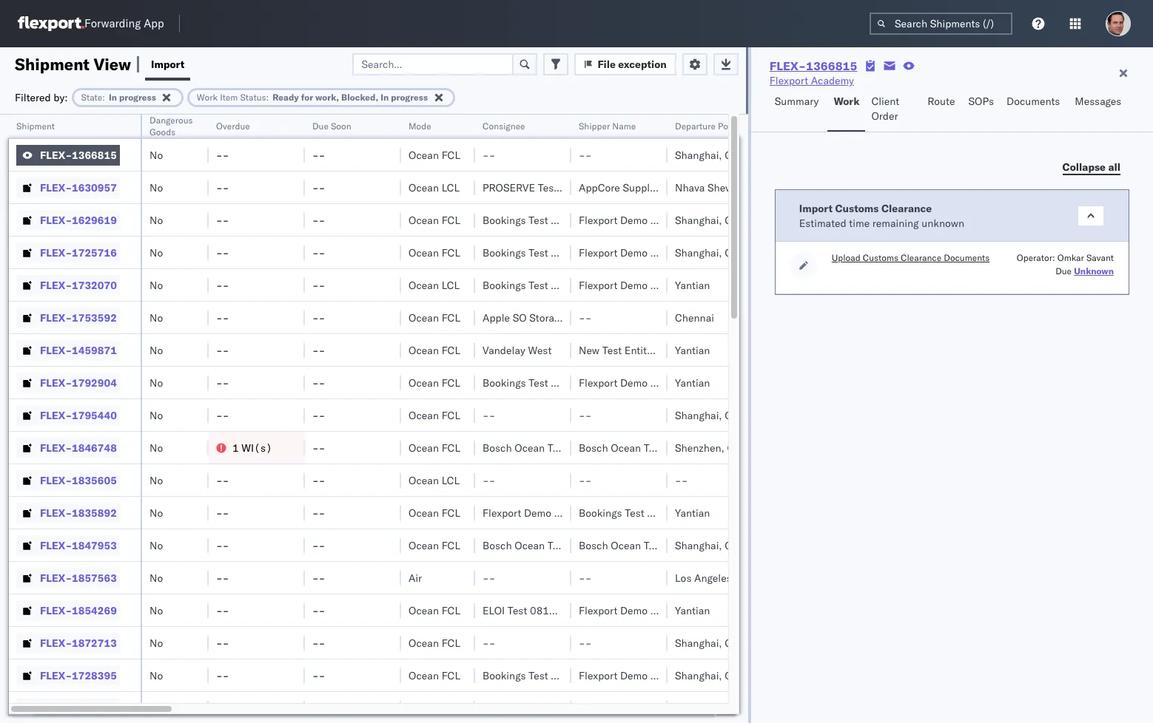 Task type: describe. For each thing, give the bounding box(es) containing it.
flexport academy
[[770, 74, 854, 87]]

work item status : ready for work, blocked, in progress
[[197, 91, 428, 103]]

status
[[240, 91, 266, 103]]

1725716
[[72, 246, 117, 259]]

flexport for 1728395
[[579, 669, 617, 683]]

1 : from the left
[[102, 91, 105, 103]]

flex-1857563
[[40, 572, 117, 585]]

shipment view
[[15, 54, 131, 74]]

demo for 1854269
[[620, 604, 648, 618]]

omkar
[[1057, 252, 1084, 263]]

shanghai, china for flex-1795440
[[675, 409, 752, 422]]

co. for 1725716
[[689, 246, 704, 259]]

shipment for shipment view
[[15, 54, 90, 74]]

china for flex-1795440
[[725, 409, 752, 422]]

ocean for 1835605
[[409, 474, 439, 487]]

academy
[[811, 74, 854, 87]]

resize handle column header for dangerous goods
[[191, 115, 209, 724]]

fcl for flex-1728395
[[442, 669, 460, 683]]

ocean for 1792904
[[409, 376, 439, 390]]

summary button
[[769, 88, 828, 132]]

flexport demo shipper co. for 1725716
[[579, 246, 704, 259]]

1732070
[[72, 279, 117, 292]]

no for flex-1872713
[[149, 637, 163, 650]]

shanghai, for flex-1728395
[[675, 669, 722, 683]]

ocean for 1459871
[[409, 344, 439, 357]]

yantian for flex-1792904
[[675, 376, 710, 390]]

file exception
[[598, 57, 667, 71]]

flex-1366815 button
[[16, 145, 120, 165]]

1792904
[[72, 376, 117, 390]]

fcl for flex-1792904
[[442, 376, 460, 390]]

shipper for flex-1728395
[[650, 669, 687, 683]]

consignee for flex-1792904
[[551, 376, 601, 390]]

consignee for flex-1728395
[[551, 669, 601, 683]]

proserve test account
[[483, 181, 599, 194]]

flex-1630957
[[40, 181, 117, 194]]

storage
[[529, 311, 565, 325]]

los
[[675, 572, 692, 585]]

flex- for flex-1847953 button
[[40, 539, 72, 552]]

no for flex-1459871
[[149, 344, 163, 357]]

new test entity 2
[[579, 344, 661, 357]]

flex-1629619 button
[[16, 210, 120, 231]]

documents button
[[1001, 88, 1069, 132]]

remaining
[[872, 216, 919, 230]]

flex-1847953
[[40, 539, 117, 552]]

1630957
[[72, 181, 117, 194]]

forwarding app link
[[18, 16, 164, 31]]

upload customs clearance documents button
[[832, 252, 990, 266]]

bookings test consignee for flex-1728395
[[483, 669, 601, 683]]

flex-1835605 button
[[16, 470, 120, 491]]

no for flex-1753592
[[149, 311, 163, 325]]

dangerous goods button
[[142, 112, 203, 138]]

view
[[94, 54, 131, 74]]

dangerous goods
[[149, 115, 193, 138]]

flex-1732070
[[40, 279, 117, 292]]

unknown
[[1074, 266, 1114, 277]]

flexport demo shipper co. for 1732070
[[579, 279, 704, 292]]

no for flex-1725716
[[149, 246, 163, 259]]

flexport demo shipper co. for 1854269
[[579, 604, 704, 618]]

1728395
[[72, 669, 117, 683]]

shipper name button
[[571, 118, 653, 132]]

port
[[718, 121, 735, 132]]

no for flex-1854269
[[149, 604, 163, 618]]

resize handle column header for shipment
[[123, 115, 141, 724]]

messages button
[[1069, 88, 1129, 132]]

flex-1366815 inside button
[[40, 148, 117, 162]]

wi(s)
[[242, 441, 272, 455]]

apple
[[483, 311, 510, 325]]

ocean for 1725716
[[409, 246, 439, 259]]

china for flex-1847953
[[725, 539, 752, 552]]

ocean for 1872713
[[409, 637, 439, 650]]

yantian for flex-1854269
[[675, 604, 710, 618]]

1846748
[[72, 441, 117, 455]]

consignee for flex-1629619
[[551, 214, 601, 227]]

due for due unknown
[[1055, 266, 1072, 277]]

1 wi(s)
[[232, 441, 272, 455]]

shipper for flex-1792904
[[650, 376, 687, 390]]

4 resize handle column header from the left
[[383, 115, 401, 724]]

demo for 1728395
[[620, 669, 648, 683]]

1 in from the left
[[109, 91, 117, 103]]

lcl for proserve
[[442, 181, 460, 194]]

co. for 1792904
[[689, 376, 704, 390]]

ocean for 1728395
[[409, 669, 439, 683]]

bookings test consignee for flex-1792904
[[483, 376, 601, 390]]

1753592
[[72, 311, 117, 325]]

ocean fcl for flex-1835892
[[409, 507, 460, 520]]

summary
[[775, 95, 819, 108]]

no for flex-1846748
[[149, 441, 163, 455]]

flexport demo shipper co. for 1728395
[[579, 669, 704, 683]]

1872713
[[72, 637, 117, 650]]

flex-1459871 button
[[16, 340, 120, 361]]

soon
[[331, 121, 351, 132]]

yantian for flex-1835892
[[675, 507, 710, 520]]

1
[[232, 441, 239, 455]]

ocean for 1847953
[[409, 539, 439, 552]]

1795440
[[72, 409, 117, 422]]

goods
[[149, 127, 176, 138]]

appcore
[[579, 181, 620, 194]]

use)
[[615, 311, 642, 325]]

bookings for flex-1728395
[[483, 669, 526, 683]]

flex-1629619
[[40, 214, 117, 227]]

flex-1725716 button
[[16, 242, 120, 263]]

ocean for 1732070
[[409, 279, 439, 292]]

shanghai, china for flex-1728395
[[675, 669, 752, 683]]

filtered
[[15, 91, 51, 104]]

west
[[528, 344, 552, 357]]

angeles,
[[694, 572, 735, 585]]

fcl for flex-1459871
[[442, 344, 460, 357]]

ocean fcl for flex-1366815
[[409, 148, 460, 162]]

bookings test consignee for flex-1629619
[[483, 214, 601, 227]]

flex-1889145
[[40, 702, 117, 715]]

exception
[[618, 57, 667, 71]]

shipper for flex-1629619
[[650, 214, 687, 227]]

fcl for flex-1854269
[[442, 604, 460, 618]]

los angeles, ca
[[675, 572, 752, 585]]

no for flex-1889145
[[149, 702, 163, 715]]

flexport demo shipper co. for 1792904
[[579, 376, 704, 390]]

bookings test consignee for flex-1725716
[[483, 246, 601, 259]]

sops
[[968, 95, 994, 108]]

shanghai, china for flex-1725716
[[675, 246, 752, 259]]

no for flex-1857563
[[149, 572, 163, 585]]

shanghai, for flex-1725716
[[675, 246, 722, 259]]

no for flex-1835605
[[149, 474, 163, 487]]

atlas
[[508, 702, 532, 715]]

forwarding app
[[84, 17, 164, 31]]

fcl for flex-1835892
[[442, 507, 460, 520]]

clearance for documents
[[901, 252, 941, 263]]

flex- for flex-1732070 button
[[40, 279, 72, 292]]

route
[[928, 95, 955, 108]]

flex-1872713
[[40, 637, 117, 650]]

flex-1725716
[[40, 246, 117, 259]]

flex- for flex-1889145 button
[[40, 702, 72, 715]]

upload customs clearance documents
[[832, 252, 990, 263]]

so
[[513, 311, 527, 325]]

flex- for 'flex-1630957' button
[[40, 181, 72, 194]]

no for flex-1732070
[[149, 279, 163, 292]]

work button
[[828, 88, 866, 132]]

1366815 inside button
[[72, 148, 117, 162]]

china for flex-1728395
[[725, 669, 752, 683]]

shanghai, for flex-1872713
[[675, 637, 722, 650]]

time
[[849, 216, 870, 230]]

no for flex-1847953
[[149, 539, 163, 552]]

departure port
[[675, 121, 735, 132]]

collapse
[[1062, 160, 1106, 174]]

1 horizontal spatial flex-1366815
[[770, 58, 857, 73]]

operator: omkar savant
[[1017, 252, 1114, 263]]

ocean lcl for bookings test consignee
[[409, 279, 460, 292]]

shipment for shipment
[[16, 121, 55, 132]]

0 horizontal spatial documents
[[944, 252, 990, 263]]

demo for 1732070
[[620, 279, 648, 292]]

flexport for 1792904
[[579, 376, 617, 390]]

shanghai, for flex-1795440
[[675, 409, 722, 422]]

apple so storage (do not use)
[[483, 311, 642, 325]]

shenzhen,
[[675, 441, 724, 455]]

2 : from the left
[[266, 91, 269, 103]]

account
[[560, 181, 599, 194]]

bookings for flex-1792904
[[483, 376, 526, 390]]

shipper for flex-1732070
[[650, 279, 687, 292]]

ocean fcl for flex-1847953
[[409, 539, 460, 552]]

state : in progress
[[81, 91, 156, 103]]

messages
[[1075, 95, 1122, 108]]

not
[[592, 311, 613, 325]]

work,
[[315, 91, 339, 103]]

consignee inside "button"
[[483, 121, 525, 132]]

1857563
[[72, 572, 117, 585]]



Task type: vqa. For each thing, say whether or not it's contained in the screenshot.


Task type: locate. For each thing, give the bounding box(es) containing it.
11 no from the top
[[149, 474, 163, 487]]

flex- for flex-1795440 button
[[40, 409, 72, 422]]

3 shanghai, china from the top
[[675, 246, 752, 259]]

ocean for 1854269
[[409, 604, 439, 618]]

yantian for flex-1459871
[[675, 344, 710, 357]]

1 ocean fcl from the top
[[409, 148, 460, 162]]

customs right upload
[[863, 252, 898, 263]]

1 horizontal spatial due
[[1055, 266, 1072, 277]]

fcl for flex-1846748
[[442, 441, 460, 455]]

Search... text field
[[353, 53, 514, 75]]

0 horizontal spatial work
[[197, 91, 218, 103]]

ocean fcl for flex-1846748
[[409, 441, 460, 455]]

flex- down 'flex-1630957' button
[[40, 214, 72, 227]]

fcl for flex-1629619
[[442, 214, 460, 227]]

flex- up flex-1753592 button
[[40, 279, 72, 292]]

dangerous
[[149, 115, 193, 126]]

13 no from the top
[[149, 539, 163, 552]]

flex-1795440 button
[[16, 405, 120, 426]]

ocean fcl for flex-1795440
[[409, 409, 460, 422]]

1 horizontal spatial work
[[834, 95, 860, 108]]

0 vertical spatial shipment
[[15, 54, 90, 74]]

5 resize handle column header from the left
[[457, 115, 475, 724]]

1 vertical spatial lcl
[[442, 279, 460, 292]]

3 ocean fcl from the top
[[409, 246, 460, 259]]

flex- down shipment 'button'
[[40, 148, 72, 162]]

no for flex-1835892
[[149, 507, 163, 520]]

2 shanghai, china from the top
[[675, 214, 752, 227]]

import customs clearance estimated time remaining unknown
[[799, 202, 964, 230]]

:
[[102, 91, 105, 103], [266, 91, 269, 103]]

flexport. image
[[18, 16, 84, 31]]

(do
[[568, 311, 589, 325]]

flex-1857563 button
[[16, 568, 120, 589]]

fcl for flex-1753592
[[442, 311, 460, 325]]

resize handle column header for mode
[[457, 115, 475, 724]]

eloi
[[483, 604, 505, 618]]

china for flex-1846748
[[727, 441, 755, 455]]

5 ocean fcl from the top
[[409, 344, 460, 357]]

flexport for 1732070
[[579, 279, 617, 292]]

china for flex-1629619
[[725, 214, 752, 227]]

unknown
[[922, 216, 964, 230]]

7 no from the top
[[149, 344, 163, 357]]

progress up dangerous
[[119, 91, 156, 103]]

ocean fcl for flex-1854269
[[409, 604, 460, 618]]

flex- inside button
[[40, 311, 72, 325]]

bluetech
[[636, 702, 689, 715]]

bookings for flex-1725716
[[483, 246, 526, 259]]

1 vertical spatial documents
[[944, 252, 990, 263]]

flex- up flex-1792904 button
[[40, 344, 72, 357]]

1 horizontal spatial in
[[381, 91, 389, 103]]

fcl for flex-1795440
[[442, 409, 460, 422]]

state
[[81, 91, 102, 103]]

9 ocean fcl from the top
[[409, 507, 460, 520]]

shanghai, for flex-1629619
[[675, 214, 722, 227]]

081801
[[530, 604, 568, 618]]

shipment button
[[9, 118, 126, 132]]

14 no from the top
[[149, 572, 163, 585]]

1 ocean lcl from the top
[[409, 181, 460, 194]]

0 horizontal spatial due
[[312, 121, 328, 132]]

ocean fcl
[[409, 148, 460, 162], [409, 214, 460, 227], [409, 246, 460, 259], [409, 311, 460, 325], [409, 344, 460, 357], [409, 376, 460, 390], [409, 409, 460, 422], [409, 441, 460, 455], [409, 507, 460, 520], [409, 539, 460, 552], [409, 604, 460, 618], [409, 637, 460, 650], [409, 669, 460, 683], [409, 702, 460, 715]]

shipment
[[15, 54, 90, 74], [16, 121, 55, 132]]

ocean fcl for flex-1725716
[[409, 246, 460, 259]]

progress up mode
[[391, 91, 428, 103]]

flex- up flex-1889145 button
[[40, 669, 72, 683]]

fcl for flex-1872713
[[442, 637, 460, 650]]

co.
[[689, 214, 704, 227], [689, 246, 704, 259], [689, 279, 704, 292], [689, 376, 704, 390], [593, 507, 608, 520], [689, 604, 704, 618], [689, 669, 704, 683]]

demo for 1792904
[[620, 376, 648, 390]]

shanghai, for flex-1847953
[[675, 539, 722, 552]]

18 no from the top
[[149, 702, 163, 715]]

demo for 1629619
[[620, 214, 648, 227]]

flexport academy link
[[770, 73, 854, 88]]

bookings for flex-1629619
[[483, 214, 526, 227]]

eloi test 081801
[[483, 604, 568, 618]]

customs inside button
[[863, 252, 898, 263]]

1 vertical spatial flex-1366815
[[40, 148, 117, 162]]

shanghai, china for flex-1366815
[[675, 148, 752, 162]]

6 fcl from the top
[[442, 376, 460, 390]]

0 vertical spatial import
[[151, 57, 184, 71]]

0 horizontal spatial 1366815
[[72, 148, 117, 162]]

import down app on the left top of page
[[151, 57, 184, 71]]

11 fcl from the top
[[442, 604, 460, 618]]

1 horizontal spatial progress
[[391, 91, 428, 103]]

3 ocean lcl from the top
[[409, 474, 460, 487]]

1 resize handle column header from the left
[[123, 115, 141, 724]]

12 ocean fcl from the top
[[409, 637, 460, 650]]

1835605
[[72, 474, 117, 487]]

flex- up flex-1732070 button
[[40, 246, 72, 259]]

supply
[[623, 181, 655, 194]]

name
[[612, 121, 636, 132]]

2
[[655, 344, 661, 357]]

: down view
[[102, 91, 105, 103]]

5 shanghai, from the top
[[675, 539, 722, 552]]

lcl for -
[[442, 474, 460, 487]]

flex- for flex-1629619 button
[[40, 214, 72, 227]]

1 vertical spatial due
[[1055, 266, 1072, 277]]

flex- up flex-1872713 button on the bottom of page
[[40, 604, 72, 618]]

flex- down flex-1728395 button
[[40, 702, 72, 715]]

17 no from the top
[[149, 669, 163, 683]]

flex-1795440
[[40, 409, 117, 422]]

1459871
[[72, 344, 117, 357]]

india
[[742, 181, 765, 194]]

1835892
[[72, 507, 117, 520]]

yantian
[[675, 279, 710, 292], [675, 344, 710, 357], [675, 376, 710, 390], [675, 507, 710, 520], [675, 604, 710, 618], [675, 702, 710, 715]]

9 fcl from the top
[[442, 507, 460, 520]]

Search Shipments (/) text field
[[870, 13, 1012, 35]]

flexport for 1725716
[[579, 246, 617, 259]]

no for flex-1792904
[[149, 376, 163, 390]]

estimated
[[799, 216, 846, 230]]

3 lcl from the top
[[442, 474, 460, 487]]

flex- for flex-1846748 button on the bottom left of page
[[40, 441, 72, 455]]

1 vertical spatial ocean lcl
[[409, 279, 460, 292]]

0 horizontal spatial import
[[151, 57, 184, 71]]

upload
[[832, 252, 861, 263]]

1 no from the top
[[149, 148, 163, 162]]

1 progress from the left
[[119, 91, 156, 103]]

bosch ocean test
[[483, 441, 567, 455], [579, 441, 663, 455], [483, 539, 567, 552], [579, 539, 663, 552]]

appcore supply ltd
[[579, 181, 673, 194]]

7 shanghai, from the top
[[675, 669, 722, 683]]

4 ocean fcl from the top
[[409, 311, 460, 325]]

flex- for flex-1459871 button
[[40, 344, 72, 357]]

ocean for 1846748
[[409, 441, 439, 455]]

6 shanghai, from the top
[[675, 637, 722, 650]]

flexport for 1854269
[[579, 604, 617, 618]]

6 resize handle column header from the left
[[554, 115, 571, 724]]

resize handle column header for consignee
[[554, 115, 571, 724]]

flex- down flex-1795440 button
[[40, 441, 72, 455]]

1 fcl from the top
[[442, 148, 460, 162]]

9 no from the top
[[149, 409, 163, 422]]

client order
[[871, 95, 899, 123]]

work for work
[[834, 95, 860, 108]]

7 resize handle column header from the left
[[650, 115, 668, 724]]

ocean fcl for flex-1629619
[[409, 214, 460, 227]]

import up the estimated at the right
[[799, 202, 833, 215]]

1 shanghai, china from the top
[[675, 148, 752, 162]]

0 vertical spatial due
[[312, 121, 328, 132]]

flex- up "flex-1835892" button on the bottom left
[[40, 474, 72, 487]]

clearance up remaining
[[881, 202, 932, 215]]

flex- down flex-1835605 button on the left bottom of page
[[40, 507, 72, 520]]

demo for 1725716
[[620, 246, 648, 259]]

1 lcl from the top
[[442, 181, 460, 194]]

flex- up flex-1846748 button on the bottom left of page
[[40, 409, 72, 422]]

7 ocean fcl from the top
[[409, 409, 460, 422]]

13 ocean fcl from the top
[[409, 669, 460, 683]]

flex- up flexport academy
[[770, 58, 806, 73]]

fcl for flex-1889145
[[442, 702, 460, 715]]

ocean fcl for flex-1459871
[[409, 344, 460, 357]]

flex- for flex-1835605 button on the left bottom of page
[[40, 474, 72, 487]]

3 shanghai, from the top
[[675, 246, 722, 259]]

new
[[579, 344, 600, 357]]

flex- for flex-1854269 button
[[40, 604, 72, 618]]

flex-1846748 button
[[16, 438, 120, 458]]

no for flex-1366815
[[149, 148, 163, 162]]

shanghai bluetech co., ltd
[[579, 702, 733, 715]]

departure
[[675, 121, 716, 132]]

consignee
[[483, 121, 525, 132], [551, 214, 601, 227], [551, 246, 601, 259], [551, 279, 601, 292], [551, 376, 601, 390], [647, 507, 697, 520], [551, 669, 601, 683]]

flex-1753592
[[40, 311, 117, 325]]

documents down "unknown"
[[944, 252, 990, 263]]

progress
[[119, 91, 156, 103], [391, 91, 428, 103]]

for
[[301, 91, 313, 103]]

1 yantian from the top
[[675, 279, 710, 292]]

0 horizontal spatial progress
[[119, 91, 156, 103]]

0 vertical spatial clearance
[[881, 202, 932, 215]]

0 horizontal spatial :
[[102, 91, 105, 103]]

fcl for flex-1725716
[[442, 246, 460, 259]]

blocked,
[[341, 91, 378, 103]]

operator:
[[1017, 252, 1055, 263]]

shanghai
[[579, 702, 633, 715]]

flex- down flex-1732070 button
[[40, 311, 72, 325]]

china for flex-1872713
[[725, 637, 752, 650]]

shipper for flex-1725716
[[650, 246, 687, 259]]

14 ocean fcl from the top
[[409, 702, 460, 715]]

customs for import
[[835, 202, 879, 215]]

1 vertical spatial clearance
[[901, 252, 941, 263]]

flex-1753592 button
[[16, 308, 120, 328]]

3 no from the top
[[149, 214, 163, 227]]

shipper for flex-1854269
[[650, 604, 687, 618]]

bookings test consignee for flex-1732070
[[483, 279, 601, 292]]

1 shanghai, from the top
[[675, 148, 722, 162]]

ocean for 1889145
[[409, 702, 439, 715]]

: left ready
[[266, 91, 269, 103]]

customs up the time
[[835, 202, 879, 215]]

11 ocean fcl from the top
[[409, 604, 460, 618]]

2 ocean fcl from the top
[[409, 214, 460, 227]]

4 shanghai, from the top
[[675, 409, 722, 422]]

5 fcl from the top
[[442, 344, 460, 357]]

2 ocean lcl from the top
[[409, 279, 460, 292]]

flex-1854269 button
[[16, 601, 120, 621]]

16 no from the top
[[149, 637, 163, 650]]

clearance down "unknown"
[[901, 252, 941, 263]]

clearance inside import customs clearance estimated time remaining unknown
[[881, 202, 932, 215]]

china for flex-1725716
[[725, 246, 752, 259]]

4 yantian from the top
[[675, 507, 710, 520]]

flex- for flex-1872713 button on the bottom of page
[[40, 637, 72, 650]]

nhava sheva, india
[[675, 181, 765, 194]]

savant
[[1086, 252, 1114, 263]]

work left item
[[197, 91, 218, 103]]

client
[[871, 95, 899, 108]]

2 resize handle column header from the left
[[191, 115, 209, 724]]

15 no from the top
[[149, 604, 163, 618]]

8 no from the top
[[149, 376, 163, 390]]

2 progress from the left
[[391, 91, 428, 103]]

1 vertical spatial shipment
[[16, 121, 55, 132]]

flex- for flex-1753592 button
[[40, 311, 72, 325]]

import inside 'button'
[[151, 57, 184, 71]]

0 vertical spatial 1366815
[[806, 58, 857, 73]]

flex- down flex-1366815 button
[[40, 181, 72, 194]]

1366815 up "academy"
[[806, 58, 857, 73]]

-
[[216, 148, 223, 162], [223, 148, 229, 162], [312, 148, 319, 162], [319, 148, 325, 162], [483, 148, 489, 162], [489, 148, 495, 162], [579, 148, 585, 162], [585, 148, 592, 162], [216, 181, 223, 194], [223, 181, 229, 194], [312, 181, 319, 194], [319, 181, 325, 194], [216, 214, 223, 227], [223, 214, 229, 227], [312, 214, 319, 227], [319, 214, 325, 227], [216, 246, 223, 259], [223, 246, 229, 259], [312, 246, 319, 259], [319, 246, 325, 259], [216, 279, 223, 292], [223, 279, 229, 292], [312, 279, 319, 292], [319, 279, 325, 292], [216, 311, 223, 325], [223, 311, 229, 325], [312, 311, 319, 325], [319, 311, 325, 325], [579, 311, 585, 325], [585, 311, 592, 325], [216, 344, 223, 357], [223, 344, 229, 357], [312, 344, 319, 357], [319, 344, 325, 357], [216, 376, 223, 390], [223, 376, 229, 390], [312, 376, 319, 390], [319, 376, 325, 390], [216, 409, 223, 422], [223, 409, 229, 422], [312, 409, 319, 422], [319, 409, 325, 422], [483, 409, 489, 422], [489, 409, 495, 422], [579, 409, 585, 422], [585, 409, 592, 422], [312, 441, 319, 455], [319, 441, 325, 455], [216, 474, 223, 487], [223, 474, 229, 487], [312, 474, 319, 487], [319, 474, 325, 487], [483, 474, 489, 487], [489, 474, 495, 487], [579, 474, 585, 487], [585, 474, 592, 487], [675, 474, 681, 487], [681, 474, 688, 487], [216, 507, 223, 520], [223, 507, 229, 520], [312, 507, 319, 520], [319, 507, 325, 520], [216, 539, 223, 552], [223, 539, 229, 552], [312, 539, 319, 552], [319, 539, 325, 552], [216, 572, 223, 585], [223, 572, 229, 585], [312, 572, 319, 585], [319, 572, 325, 585], [483, 572, 489, 585], [489, 572, 495, 585], [579, 572, 585, 585], [585, 572, 592, 585], [216, 604, 223, 618], [223, 604, 229, 618], [312, 604, 319, 618], [319, 604, 325, 618], [216, 637, 223, 650], [223, 637, 229, 650], [312, 637, 319, 650], [319, 637, 325, 650], [483, 637, 489, 650], [489, 637, 495, 650], [579, 637, 585, 650], [585, 637, 592, 650], [216, 669, 223, 683], [223, 669, 229, 683], [312, 669, 319, 683], [319, 669, 325, 683], [216, 702, 223, 715], [223, 702, 229, 715], [312, 702, 319, 715], [319, 702, 325, 715]]

2 in from the left
[[381, 91, 389, 103]]

ocean for 1630957
[[409, 181, 439, 194]]

flex- down "flex-1835892" button on the bottom left
[[40, 539, 72, 552]]

10 no from the top
[[149, 441, 163, 455]]

work down "academy"
[[834, 95, 860, 108]]

flex- down flex-1854269 button
[[40, 637, 72, 650]]

flex-
[[770, 58, 806, 73], [40, 148, 72, 162], [40, 181, 72, 194], [40, 214, 72, 227], [40, 246, 72, 259], [40, 279, 72, 292], [40, 311, 72, 325], [40, 344, 72, 357], [40, 376, 72, 390], [40, 409, 72, 422], [40, 441, 72, 455], [40, 474, 72, 487], [40, 507, 72, 520], [40, 539, 72, 552], [40, 572, 72, 585], [40, 604, 72, 618], [40, 637, 72, 650], [40, 669, 72, 683], [40, 702, 72, 715]]

import for import customs clearance estimated time remaining unknown
[[799, 202, 833, 215]]

13 fcl from the top
[[442, 669, 460, 683]]

resize handle column header
[[123, 115, 141, 724], [191, 115, 209, 724], [287, 115, 305, 724], [383, 115, 401, 724], [457, 115, 475, 724], [554, 115, 571, 724], [650, 115, 668, 724]]

4 no from the top
[[149, 246, 163, 259]]

fake atlas
[[483, 702, 532, 715]]

due down the operator: omkar savant
[[1055, 266, 1072, 277]]

1 horizontal spatial documents
[[1007, 95, 1060, 108]]

2 shanghai, from the top
[[675, 214, 722, 227]]

flex-1835892 button
[[16, 503, 120, 524]]

flex- down flex-1847953 button
[[40, 572, 72, 585]]

--
[[216, 148, 229, 162], [312, 148, 325, 162], [483, 148, 495, 162], [579, 148, 592, 162], [216, 181, 229, 194], [312, 181, 325, 194], [216, 214, 229, 227], [312, 214, 325, 227], [216, 246, 229, 259], [312, 246, 325, 259], [216, 279, 229, 292], [312, 279, 325, 292], [216, 311, 229, 325], [312, 311, 325, 325], [579, 311, 592, 325], [216, 344, 229, 357], [312, 344, 325, 357], [216, 376, 229, 390], [312, 376, 325, 390], [216, 409, 229, 422], [312, 409, 325, 422], [483, 409, 495, 422], [579, 409, 592, 422], [312, 441, 325, 455], [216, 474, 229, 487], [312, 474, 325, 487], [483, 474, 495, 487], [579, 474, 592, 487], [675, 474, 688, 487], [216, 507, 229, 520], [312, 507, 325, 520], [216, 539, 229, 552], [312, 539, 325, 552], [216, 572, 229, 585], [312, 572, 325, 585], [483, 572, 495, 585], [579, 572, 592, 585], [216, 604, 229, 618], [312, 604, 325, 618], [216, 637, 229, 650], [312, 637, 325, 650], [483, 637, 495, 650], [579, 637, 592, 650], [216, 669, 229, 683], [312, 669, 325, 683], [216, 702, 229, 715], [312, 702, 325, 715]]

0 vertical spatial customs
[[835, 202, 879, 215]]

2 no from the top
[[149, 181, 163, 194]]

ocean fcl for flex-1889145
[[409, 702, 460, 715]]

0 horizontal spatial in
[[109, 91, 117, 103]]

0 vertical spatial lcl
[[442, 181, 460, 194]]

7 fcl from the top
[[442, 409, 460, 422]]

item
[[220, 91, 238, 103]]

2 vertical spatial lcl
[[442, 474, 460, 487]]

0 horizontal spatial flex-1366815
[[40, 148, 117, 162]]

flex-1847953 button
[[16, 535, 120, 556]]

4 shanghai, china from the top
[[675, 409, 752, 422]]

customs inside import customs clearance estimated time remaining unknown
[[835, 202, 879, 215]]

co.,
[[691, 702, 713, 715]]

8 fcl from the top
[[442, 441, 460, 455]]

10 fcl from the top
[[442, 539, 460, 552]]

flex- up flex-1795440 button
[[40, 376, 72, 390]]

proserve
[[483, 181, 535, 194]]

filtered by:
[[15, 91, 68, 104]]

0 vertical spatial documents
[[1007, 95, 1060, 108]]

14 fcl from the top
[[442, 702, 460, 715]]

flexport demo shipper co.
[[579, 214, 704, 227], [579, 246, 704, 259], [579, 279, 704, 292], [579, 376, 704, 390], [483, 507, 608, 520], [579, 604, 704, 618], [579, 669, 704, 683]]

4 fcl from the top
[[442, 311, 460, 325]]

flex-1366815 down shipment 'button'
[[40, 148, 117, 162]]

departure port button
[[668, 118, 749, 132]]

due left soon
[[312, 121, 328, 132]]

clearance
[[881, 202, 932, 215], [901, 252, 941, 263]]

flex-1459871
[[40, 344, 117, 357]]

5 shanghai, china from the top
[[675, 539, 752, 552]]

ocean lcl for --
[[409, 474, 460, 487]]

flex- for flex-1857563 button
[[40, 572, 72, 585]]

china
[[725, 148, 752, 162], [725, 214, 752, 227], [725, 246, 752, 259], [725, 409, 752, 422], [727, 441, 755, 455], [725, 539, 752, 552], [725, 637, 752, 650], [725, 669, 752, 683]]

3 yantian from the top
[[675, 376, 710, 390]]

2 vertical spatial ocean lcl
[[409, 474, 460, 487]]

bosch
[[483, 441, 512, 455], [579, 441, 608, 455], [483, 539, 512, 552], [579, 539, 608, 552]]

10 ocean fcl from the top
[[409, 539, 460, 552]]

1 vertical spatial import
[[799, 202, 833, 215]]

6 ocean fcl from the top
[[409, 376, 460, 390]]

1 vertical spatial 1366815
[[72, 148, 117, 162]]

5 yantian from the top
[[675, 604, 710, 618]]

consignee for flex-1732070
[[551, 279, 601, 292]]

flex-1835605
[[40, 474, 117, 487]]

5 no from the top
[[149, 279, 163, 292]]

customs
[[835, 202, 879, 215], [863, 252, 898, 263]]

in right blocked,
[[381, 91, 389, 103]]

3 fcl from the top
[[442, 246, 460, 259]]

2 lcl from the top
[[442, 279, 460, 292]]

forwarding
[[84, 17, 141, 31]]

clearance inside upload customs clearance documents button
[[901, 252, 941, 263]]

ocean for 1366815
[[409, 148, 439, 162]]

import inside import customs clearance estimated time remaining unknown
[[799, 202, 833, 215]]

12 fcl from the top
[[442, 637, 460, 650]]

3 resize handle column header from the left
[[287, 115, 305, 724]]

7 shanghai, china from the top
[[675, 669, 752, 683]]

2 fcl from the top
[[442, 214, 460, 227]]

collapse all button
[[1054, 156, 1129, 178]]

resize handle column header for shipper name
[[650, 115, 668, 724]]

chennai
[[675, 311, 714, 325]]

route button
[[922, 88, 963, 132]]

shipment inside 'button'
[[16, 121, 55, 132]]

1 horizontal spatial :
[[266, 91, 269, 103]]

overdue
[[216, 121, 250, 132]]

co. for 1728395
[[689, 669, 704, 683]]

6 yantian from the top
[[675, 702, 710, 715]]

1 vertical spatial customs
[[863, 252, 898, 263]]

0 vertical spatial ocean lcl
[[409, 181, 460, 194]]

no for flex-1630957
[[149, 181, 163, 194]]

vandelay
[[483, 344, 525, 357]]

2 yantian from the top
[[675, 344, 710, 357]]

yantian for flex-1732070
[[675, 279, 710, 292]]

1 horizontal spatial 1366815
[[806, 58, 857, 73]]

due for due soon
[[312, 121, 328, 132]]

documents right sops
[[1007, 95, 1060, 108]]

8 ocean fcl from the top
[[409, 441, 460, 455]]

mode button
[[401, 118, 460, 132]]

flex-1366815 up flexport academy
[[770, 58, 857, 73]]

ocean fcl for flex-1728395
[[409, 669, 460, 683]]

12 no from the top
[[149, 507, 163, 520]]

ocean lcl for proserve test account
[[409, 181, 460, 194]]

1 horizontal spatial import
[[799, 202, 833, 215]]

0 vertical spatial flex-1366815
[[770, 58, 857, 73]]

shipper inside button
[[579, 121, 610, 132]]

1847953
[[72, 539, 117, 552]]

test
[[538, 181, 557, 194], [529, 214, 548, 227], [529, 246, 548, 259], [529, 279, 548, 292], [602, 344, 622, 357], [529, 376, 548, 390], [548, 441, 567, 455], [644, 441, 663, 455], [625, 507, 644, 520], [548, 539, 567, 552], [644, 539, 663, 552], [508, 604, 527, 618], [529, 669, 548, 683]]

work inside work button
[[834, 95, 860, 108]]

due unknown
[[1055, 266, 1114, 277]]

shipment down filtered at top left
[[16, 121, 55, 132]]

fcl for flex-1847953
[[442, 539, 460, 552]]

in right state
[[109, 91, 117, 103]]

6 shanghai, china from the top
[[675, 637, 752, 650]]

1366815 up the 1630957 on the top of page
[[72, 148, 117, 162]]

6 no from the top
[[149, 311, 163, 325]]

shipment up by:
[[15, 54, 90, 74]]



